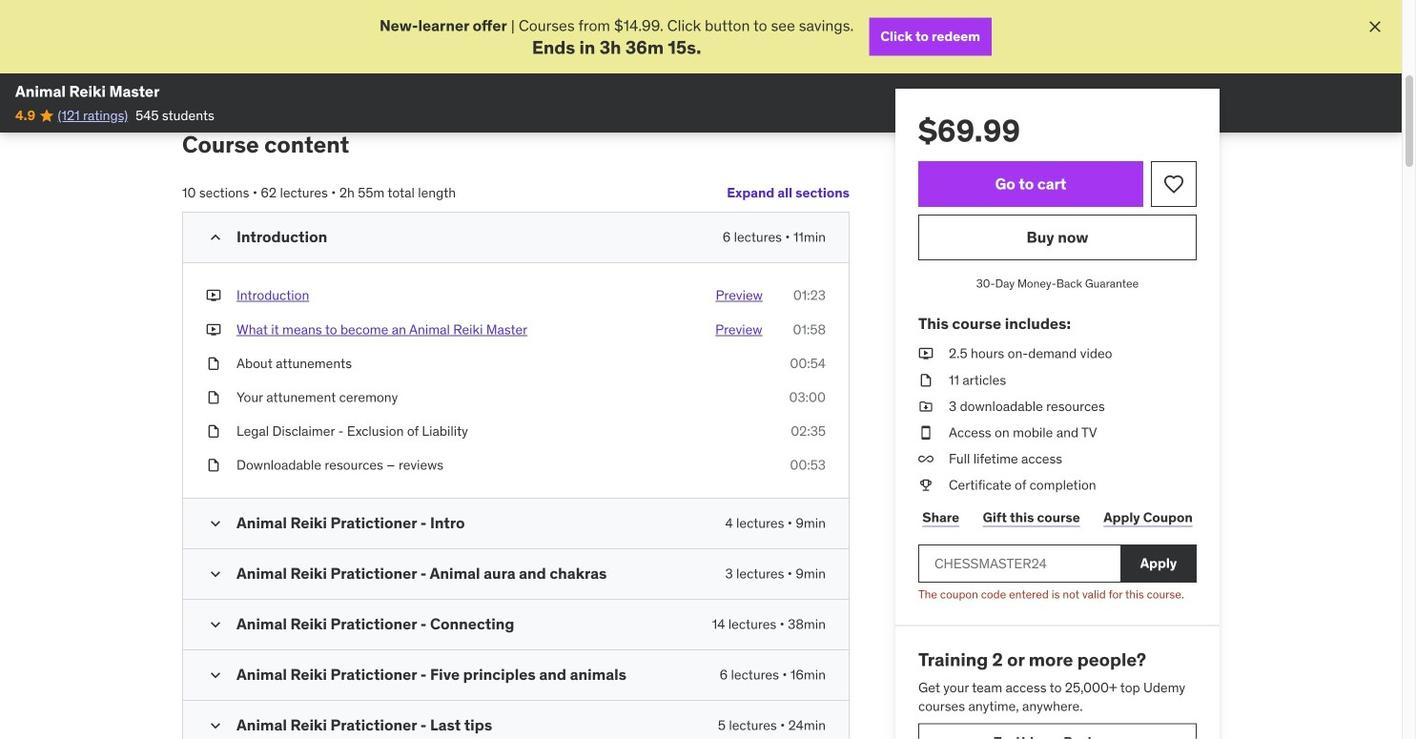 Task type: vqa. For each thing, say whether or not it's contained in the screenshot.
You for You will learn the difference between writing a headline for a sales page and blog post.
no



Task type: describe. For each thing, give the bounding box(es) containing it.
4 small image from the top
[[206, 665, 225, 684]]

1 small image from the top
[[206, 564, 225, 583]]

close image
[[1365, 17, 1385, 36]]

3 small image from the top
[[206, 615, 225, 634]]



Task type: locate. For each thing, give the bounding box(es) containing it.
xsmall image
[[206, 320, 221, 339], [918, 371, 934, 389], [206, 422, 221, 441], [918, 423, 934, 442], [918, 450, 934, 468], [206, 456, 221, 475]]

2 small image from the top
[[206, 716, 225, 735]]

1 small image from the top
[[206, 228, 225, 247]]

0 vertical spatial small image
[[206, 564, 225, 583]]

wishlist image
[[1162, 173, 1185, 196]]

2 small image from the top
[[206, 514, 225, 533]]

small image
[[206, 564, 225, 583], [206, 716, 225, 735]]

xsmall image
[[527, 0, 543, 17], [206, 286, 221, 305], [918, 344, 934, 363], [206, 354, 221, 373], [206, 388, 221, 407], [918, 397, 934, 416], [918, 476, 934, 495]]

CHESSMASTER24 text field
[[918, 544, 1120, 582]]

1 vertical spatial small image
[[206, 716, 225, 735]]

small image
[[206, 228, 225, 247], [206, 514, 225, 533], [206, 615, 225, 634], [206, 665, 225, 684]]



